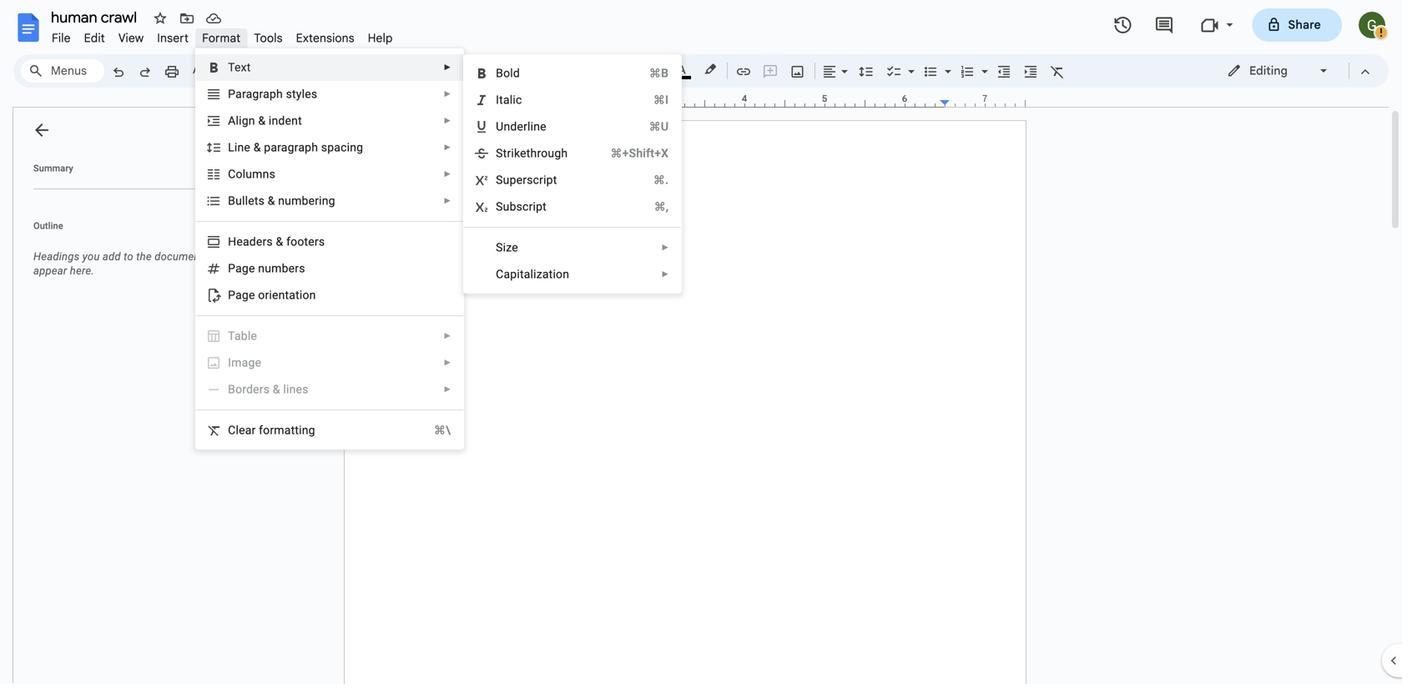 Task type: vqa. For each thing, say whether or not it's contained in the screenshot.


Task type: describe. For each thing, give the bounding box(es) containing it.
stri
[[496, 146, 514, 160]]

tools
[[254, 31, 283, 45]]

borders & lines q element
[[228, 383, 313, 396]]

capitalization 1 element
[[496, 267, 574, 281]]

i for m
[[228, 356, 231, 370]]

b
[[496, 66, 503, 80]]

uperscript
[[503, 173, 557, 187]]

lear
[[236, 424, 256, 437]]

⌘period element
[[633, 172, 669, 189]]

view
[[118, 31, 144, 45]]

h eaders & footers
[[228, 235, 325, 249]]

⌘i element
[[633, 92, 669, 108]]

⌘\
[[434, 424, 451, 437]]

colum
[[228, 167, 263, 181]]

aragraph
[[235, 87, 283, 101]]

spacing
[[321, 141, 363, 154]]

outline heading
[[13, 219, 240, 243]]

image m element
[[228, 356, 266, 370]]

mode and view toolbar
[[1214, 54, 1379, 88]]

Menus field
[[21, 59, 104, 83]]

p aragraph styles
[[228, 87, 317, 101]]

tools menu item
[[247, 28, 289, 48]]

highlight color image
[[701, 59, 719, 79]]

appear
[[33, 265, 67, 277]]

lign
[[236, 114, 255, 128]]

i m age
[[228, 356, 261, 370]]

ipt
[[533, 200, 547, 214]]

i talic
[[496, 93, 522, 107]]

page n u mbers
[[228, 262, 305, 275]]

& inside menu item
[[273, 383, 280, 396]]

u
[[265, 262, 271, 275]]

strikethrough k element
[[496, 146, 573, 160]]

editing button
[[1215, 58, 1341, 83]]

clear formatting c element
[[228, 424, 320, 437]]

you
[[82, 250, 100, 263]]

headers & footers h element
[[228, 235, 330, 249]]

file menu item
[[45, 28, 77, 48]]

& right the t
[[268, 194, 275, 208]]

& for lign
[[258, 114, 266, 128]]

s for t
[[258, 194, 265, 208]]

size o element
[[496, 241, 523, 255]]

application containing share
[[0, 0, 1402, 684]]

outline
[[33, 221, 63, 231]]

text color image
[[673, 59, 691, 79]]

s uperscript
[[496, 173, 557, 187]]

menu containing text
[[195, 48, 464, 450]]

align & indent a element
[[228, 114, 307, 128]]

⌘u element
[[629, 119, 669, 135]]

eaders
[[236, 235, 273, 249]]

bulle t s & numbering
[[228, 194, 335, 208]]

footers
[[286, 235, 325, 249]]

s
[[496, 173, 503, 187]]

view menu item
[[112, 28, 150, 48]]

summary heading
[[33, 162, 73, 175]]

borders & lines
[[228, 383, 308, 396]]

headings you add to the document will appear here.
[[33, 250, 223, 277]]

help
[[368, 31, 393, 45]]

h
[[228, 235, 236, 249]]

r
[[529, 200, 533, 214]]

n for u
[[258, 262, 265, 275]]

to
[[124, 250, 133, 263]]

page numbers u element
[[228, 262, 310, 275]]

borders
[[228, 383, 270, 396]]

lines
[[283, 383, 308, 396]]

⌘u
[[649, 120, 669, 134]]

the
[[136, 250, 152, 263]]

► for text s element on the left of the page
[[443, 63, 452, 72]]

⌘comma element
[[634, 199, 669, 215]]

bold b element
[[496, 66, 525, 80]]

► for bullets & numbering t element
[[443, 196, 452, 206]]

borders & lines menu item
[[196, 376, 463, 403]]

italic i element
[[496, 93, 527, 107]]

summary
[[33, 163, 73, 174]]

insert menu item
[[150, 28, 195, 48]]

right margin image
[[941, 94, 1025, 107]]

► for line & paragraph spacing l "element" at the left top
[[443, 143, 452, 152]]

i for talic
[[496, 93, 499, 107]]

⌘,
[[654, 200, 669, 214]]

help menu item
[[361, 28, 399, 48]]

document outline element
[[13, 108, 240, 684]]

► for align & indent a 'element'
[[443, 116, 452, 126]]

page orientation
[[228, 288, 316, 302]]

u nderline
[[496, 120, 546, 134]]

numbering
[[278, 194, 335, 208]]

bullets & numbering t element
[[228, 194, 340, 208]]

► for table 2 element at the left of the page
[[443, 331, 452, 341]]

⌘backslash element
[[414, 422, 451, 439]]

s for n
[[269, 167, 275, 181]]

subscript r element
[[496, 200, 552, 214]]

u
[[496, 120, 504, 134]]

line & paragraph spacing l element
[[228, 141, 368, 154]]

p
[[228, 87, 235, 101]]

& for ine
[[253, 141, 261, 154]]

l ine & paragraph spacing
[[228, 141, 363, 154]]

ine
[[234, 141, 250, 154]]

subsc r ipt
[[496, 200, 547, 214]]

file
[[52, 31, 71, 45]]

share
[[1288, 18, 1321, 32]]

orientation
[[258, 288, 316, 302]]



Task type: locate. For each thing, give the bounding box(es) containing it.
►
[[443, 63, 452, 72], [443, 89, 452, 99], [443, 116, 452, 126], [443, 143, 452, 152], [443, 169, 452, 179], [443, 196, 452, 206], [661, 243, 669, 252], [661, 270, 669, 279], [443, 331, 452, 341], [443, 358, 452, 368], [443, 385, 452, 394]]

underline u element
[[496, 120, 551, 134]]

old
[[503, 66, 520, 80]]

⌘i
[[653, 93, 669, 107]]

menu item
[[196, 350, 463, 376]]

i
[[496, 93, 499, 107], [228, 356, 231, 370]]

i left age on the bottom of the page
[[228, 356, 231, 370]]

table menu item
[[196, 323, 463, 350]]

editing
[[1249, 63, 1288, 78]]

mbers
[[271, 262, 305, 275]]

page for page orientation
[[228, 288, 255, 302]]

2 page from the top
[[228, 288, 255, 302]]

formatting
[[259, 424, 315, 437]]

► inside table menu item
[[443, 331, 452, 341]]

Rename text field
[[45, 7, 147, 27]]

► inside the borders & lines menu item
[[443, 385, 452, 394]]

► for "columns n" element
[[443, 169, 452, 179]]

main toolbar
[[103, 0, 1071, 435]]

s
[[269, 167, 275, 181], [258, 194, 265, 208]]

extensions menu item
[[289, 28, 361, 48]]

text
[[228, 61, 251, 74]]

page for page n u mbers
[[228, 262, 255, 275]]

1 vertical spatial s
[[258, 194, 265, 208]]

format menu item
[[195, 28, 247, 48]]

& left lines
[[273, 383, 280, 396]]

1 horizontal spatial i
[[496, 93, 499, 107]]

menu bar containing file
[[45, 22, 399, 49]]

⌘.
[[653, 173, 669, 187]]

c
[[228, 424, 236, 437]]

paragraph
[[264, 141, 318, 154]]

0 vertical spatial s
[[269, 167, 275, 181]]

headings
[[33, 250, 80, 263]]

capitalization
[[496, 267, 569, 281]]

0 vertical spatial i
[[496, 93, 499, 107]]

0 horizontal spatial i
[[228, 356, 231, 370]]

c lear formatting
[[228, 424, 315, 437]]

menu bar inside menu bar banner
[[45, 22, 399, 49]]

superscript s element
[[496, 173, 562, 187]]

stri k ethrough
[[496, 146, 568, 160]]

talic
[[499, 93, 522, 107]]

► for image m element
[[443, 358, 452, 368]]

s right bulle
[[258, 194, 265, 208]]

a lign & indent
[[228, 114, 302, 128]]

& right eaders
[[276, 235, 283, 249]]

► inside menu item
[[443, 358, 452, 368]]

l
[[228, 141, 234, 154]]

⌘b
[[649, 66, 669, 80]]

document
[[155, 250, 204, 263]]

menu bar banner
[[0, 0, 1402, 684]]

i down b
[[496, 93, 499, 107]]

m
[[231, 356, 242, 370]]

⌘+shift+x element
[[590, 145, 669, 162]]

& for eaders
[[276, 235, 283, 249]]

insert image image
[[788, 59, 807, 83]]

menu bar
[[45, 22, 399, 49]]

insert
[[157, 31, 189, 45]]

age
[[242, 356, 261, 370]]

n for s
[[263, 167, 269, 181]]

application
[[0, 0, 1402, 684]]

⌘b element
[[629, 65, 669, 82]]

ethrough
[[520, 146, 568, 160]]

► for borders & lines q "element"
[[443, 385, 452, 394]]

n
[[263, 167, 269, 181], [258, 262, 265, 275]]

indent
[[269, 114, 302, 128]]

add
[[103, 250, 121, 263]]

1 page from the top
[[228, 262, 255, 275]]

edit menu item
[[77, 28, 112, 48]]

b old
[[496, 66, 520, 80]]

colum n s
[[228, 167, 275, 181]]

columns n element
[[228, 167, 280, 181]]

page orientation 3 element
[[228, 288, 321, 302]]

n left mbers
[[258, 262, 265, 275]]

here.
[[70, 265, 94, 277]]

paragraph styles p element
[[228, 87, 322, 101]]

menu containing b
[[463, 54, 682, 294]]

t
[[254, 194, 258, 208]]

table 2 element
[[228, 329, 262, 343]]

menu item containing i
[[196, 350, 463, 376]]

nderline
[[504, 120, 546, 134]]

& right lign
[[258, 114, 266, 128]]

► for 'paragraph styles p' element
[[443, 89, 452, 99]]

Star checkbox
[[149, 7, 172, 30]]

s right colum
[[269, 167, 275, 181]]

subsc
[[496, 200, 529, 214]]

page left u
[[228, 262, 255, 275]]

edit
[[84, 31, 105, 45]]

1 horizontal spatial s
[[269, 167, 275, 181]]

1 vertical spatial page
[[228, 288, 255, 302]]

will
[[206, 250, 223, 263]]

share button
[[1252, 8, 1342, 42]]

k
[[514, 146, 520, 160]]

line & paragraph spacing image
[[857, 59, 876, 83]]

text s element
[[228, 61, 256, 74]]

size
[[496, 241, 518, 255]]

& right ine
[[253, 141, 261, 154]]

1 vertical spatial n
[[258, 262, 265, 275]]

format
[[202, 31, 241, 45]]

page down page n u mbers in the left of the page
[[228, 288, 255, 302]]

bulle
[[228, 194, 254, 208]]

n up bulle t s & numbering
[[263, 167, 269, 181]]

⌘+shift+x
[[610, 146, 669, 160]]

&
[[258, 114, 266, 128], [253, 141, 261, 154], [268, 194, 275, 208], [276, 235, 283, 249], [273, 383, 280, 396]]

0 vertical spatial page
[[228, 262, 255, 275]]

menu
[[195, 48, 464, 450], [463, 54, 682, 294]]

styles
[[286, 87, 317, 101]]

0 vertical spatial n
[[263, 167, 269, 181]]

0 horizontal spatial s
[[258, 194, 265, 208]]

table
[[228, 329, 257, 343]]

1 vertical spatial i
[[228, 356, 231, 370]]

extensions
[[296, 31, 354, 45]]

a
[[228, 114, 236, 128]]

page
[[228, 262, 255, 275], [228, 288, 255, 302]]



